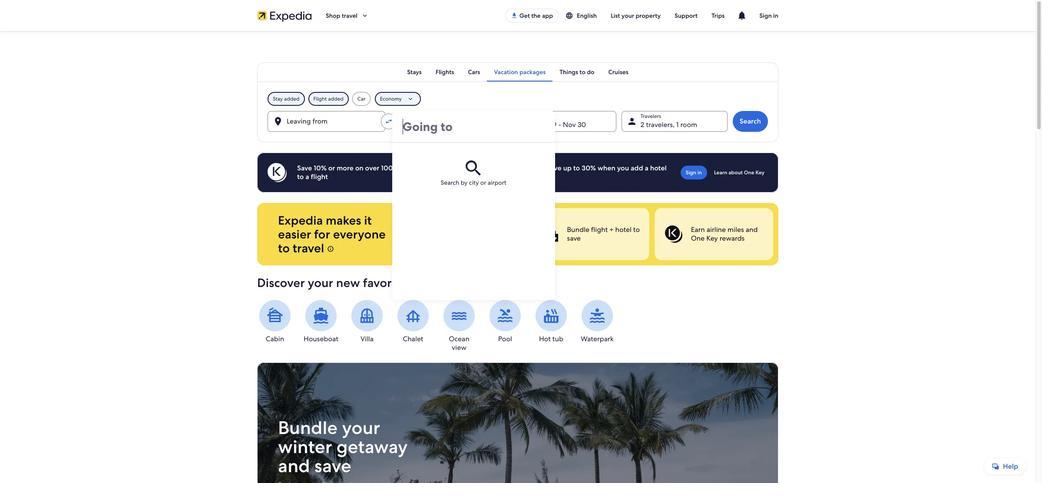 Task type: describe. For each thing, give the bounding box(es) containing it.
airline
[[707, 225, 726, 235]]

discover your new favorite stay
[[257, 275, 432, 291]]

added for stay added
[[284, 96, 299, 103]]

0 horizontal spatial a
[[305, 172, 309, 182]]

travel inside dropdown button
[[342, 12, 357, 20]]

things
[[560, 68, 578, 76]]

you
[[617, 164, 629, 173]]

small image
[[566, 12, 573, 20]]

sign in button
[[752, 5, 785, 26]]

bundle flight + hotel to save
[[567, 225, 640, 243]]

1 nov from the left
[[534, 120, 547, 129]]

key inside earn airline miles and one key rewards
[[706, 234, 718, 243]]

sign inside dropdown button
[[759, 12, 772, 20]]

over
[[365, 164, 379, 173]]

hot tub button
[[533, 301, 569, 344]]

trips
[[711, 12, 725, 20]]

trips link
[[704, 8, 732, 23]]

travel sale activities deals image
[[257, 363, 778, 484]]

save 10% or more on over 100,000 hotels with member prices. also, members save up to 30% when you add a hotel to a flight
[[297, 164, 667, 182]]

swap origin and destination values image
[[385, 118, 393, 126]]

30
[[578, 120, 586, 129]]

pool button
[[487, 301, 523, 344]]

sign in link
[[680, 166, 707, 180]]

shop travel button
[[319, 5, 376, 26]]

to inside things to do link
[[580, 68, 585, 76]]

1 horizontal spatial key
[[755, 169, 764, 176]]

to right up
[[573, 164, 580, 173]]

add
[[631, 164, 643, 173]]

added for flight added
[[328, 96, 343, 103]]

stay
[[273, 96, 283, 103]]

chalet
[[403, 335, 423, 344]]

save inside save 10% or more on over 100,000 hotels with member prices. also, members save up to 30% when you add a hotel to a flight
[[547, 164, 561, 173]]

bundle for bundle your winter getaway and save
[[278, 417, 338, 440]]

100,000
[[381, 164, 408, 173]]

your for bundle
[[342, 417, 380, 440]]

vacation
[[494, 68, 518, 76]]

list your property
[[611, 12, 661, 20]]

waterpark button
[[579, 301, 615, 344]]

houseboat button
[[303, 301, 339, 344]]

earn airline miles and one key rewards
[[691, 225, 758, 243]]

flight inside save 10% or more on over 100,000 hotels with member prices. also, members save up to 30% when you add a hotel to a flight
[[311, 172, 328, 182]]

download the app button image
[[511, 12, 518, 19]]

cruises link
[[601, 63, 635, 82]]

easier
[[278, 227, 311, 242]]

search button
[[733, 111, 768, 132]]

1
[[676, 120, 679, 129]]

up
[[563, 164, 572, 173]]

save for bundle your winter getaway and save
[[314, 455, 351, 479]]

english button
[[559, 8, 604, 23]]

cabin
[[266, 335, 284, 344]]

communication center icon image
[[737, 10, 747, 21]]

xsmall image
[[327, 246, 334, 253]]

new
[[336, 275, 360, 291]]

on
[[355, 164, 363, 173]]

to inside "bundle flight + hotel to save"
[[633, 225, 640, 235]]

pool
[[498, 335, 512, 344]]

villa button
[[349, 301, 385, 344]]

+
[[609, 225, 614, 235]]

to left 10%
[[297, 172, 304, 182]]

bundle your winter getaway and save
[[278, 417, 408, 479]]

stays link
[[400, 63, 429, 82]]

when
[[598, 164, 615, 173]]

sign in inside bundle your winter getaway and save main content
[[686, 169, 702, 176]]

favorite
[[363, 275, 406, 291]]

2
[[640, 120, 644, 129]]

learn
[[714, 169, 727, 176]]

one inside earn airline miles and one key rewards
[[691, 234, 705, 243]]

ocean view
[[449, 335, 469, 353]]

hotels
[[410, 164, 429, 173]]

with
[[431, 164, 445, 173]]

save
[[297, 164, 312, 173]]

english
[[577, 12, 597, 20]]

city
[[469, 179, 479, 187]]

also,
[[498, 164, 514, 173]]

earn
[[691, 225, 705, 235]]

things to do
[[560, 68, 594, 76]]

economy button
[[375, 92, 421, 106]]

app
[[542, 12, 553, 20]]

2 travelers, 1 room
[[640, 120, 697, 129]]

search for search
[[739, 117, 761, 126]]

discover
[[257, 275, 305, 291]]

Going to text field
[[392, 111, 555, 142]]

economy
[[380, 96, 402, 103]]

list
[[611, 12, 620, 20]]

hotel inside "bundle flight + hotel to save"
[[615, 225, 632, 235]]

stay
[[409, 275, 432, 291]]

flight inside "bundle flight + hotel to save"
[[591, 225, 608, 235]]

your for list
[[621, 12, 634, 20]]

nov 29 - nov 30
[[534, 120, 586, 129]]

sign in inside dropdown button
[[759, 12, 778, 20]]

vacation packages
[[494, 68, 546, 76]]

everyone
[[333, 227, 386, 242]]

expedia logo image
[[257, 10, 312, 22]]

chalet button
[[395, 301, 431, 344]]



Task type: vqa. For each thing, say whether or not it's contained in the screenshot.
the left ADDED
yes



Task type: locate. For each thing, give the bounding box(es) containing it.
bundle for bundle flight + hotel to save
[[567, 225, 589, 235]]

1 horizontal spatial flight
[[591, 225, 608, 235]]

1 vertical spatial flight
[[591, 225, 608, 235]]

1 horizontal spatial hotel
[[650, 164, 667, 173]]

0 horizontal spatial search
[[441, 179, 459, 187]]

sign right communication center icon
[[759, 12, 772, 20]]

expedia
[[278, 213, 323, 228]]

2 nov from the left
[[563, 120, 576, 129]]

a
[[645, 164, 648, 173], [305, 172, 309, 182]]

0 horizontal spatial and
[[278, 455, 310, 479]]

search by city or airport
[[441, 179, 506, 187]]

tab list containing stays
[[257, 63, 778, 82]]

to left "do"
[[580, 68, 585, 76]]

to inside expedia makes it easier for everyone to travel
[[278, 241, 290, 256]]

0 vertical spatial flight
[[311, 172, 328, 182]]

1 horizontal spatial save
[[547, 164, 561, 173]]

0 horizontal spatial one
[[691, 234, 705, 243]]

1 horizontal spatial sign in
[[759, 12, 778, 20]]

0 vertical spatial sign
[[759, 12, 772, 20]]

0 horizontal spatial nov
[[534, 120, 547, 129]]

miles
[[728, 225, 744, 235]]

1 horizontal spatial bundle
[[567, 225, 589, 235]]

1 added from the left
[[284, 96, 299, 103]]

ocean
[[449, 335, 469, 344]]

and inside earn airline miles and one key rewards
[[746, 225, 758, 235]]

added
[[284, 96, 299, 103], [328, 96, 343, 103]]

nov right - in the right top of the page
[[563, 120, 576, 129]]

prices.
[[476, 164, 497, 173]]

in
[[773, 12, 778, 20], [697, 169, 702, 176]]

sign left learn
[[686, 169, 696, 176]]

in inside sign in dropdown button
[[773, 12, 778, 20]]

tab list
[[257, 63, 778, 82]]

or right 10%
[[328, 164, 335, 173]]

0 horizontal spatial in
[[697, 169, 702, 176]]

0 vertical spatial your
[[621, 12, 634, 20]]

winter
[[278, 436, 332, 460]]

hot
[[539, 335, 551, 344]]

expedia makes it easier for everyone to travel
[[278, 213, 386, 256]]

to down expedia
[[278, 241, 290, 256]]

learn about one key
[[714, 169, 764, 176]]

0 horizontal spatial sign
[[686, 169, 696, 176]]

save inside "bundle flight + hotel to save"
[[567, 234, 581, 243]]

ocean view button
[[441, 301, 477, 353]]

your for discover
[[308, 275, 333, 291]]

1 vertical spatial hotel
[[615, 225, 632, 235]]

list your property link
[[604, 8, 668, 23]]

1 vertical spatial and
[[278, 455, 310, 479]]

tab list inside bundle your winter getaway and save main content
[[257, 63, 778, 82]]

1 vertical spatial sign in
[[686, 169, 702, 176]]

hot tub
[[539, 335, 563, 344]]

and inside the bundle your winter getaway and save
[[278, 455, 310, 479]]

1 horizontal spatial sign
[[759, 12, 772, 20]]

get
[[519, 12, 530, 20]]

travel inside expedia makes it easier for everyone to travel
[[293, 241, 324, 256]]

0 vertical spatial search
[[739, 117, 761, 126]]

stay added
[[273, 96, 299, 103]]

1 horizontal spatial one
[[744, 169, 754, 176]]

bundle your winter getaway and save main content
[[0, 31, 1035, 484]]

1 vertical spatial sign
[[686, 169, 696, 176]]

trailing image
[[361, 12, 369, 20]]

1 vertical spatial key
[[706, 234, 718, 243]]

0 horizontal spatial flight
[[311, 172, 328, 182]]

a left 10%
[[305, 172, 309, 182]]

1 horizontal spatial a
[[645, 164, 648, 173]]

2 horizontal spatial your
[[621, 12, 634, 20]]

sign
[[759, 12, 772, 20], [686, 169, 696, 176]]

1 vertical spatial bundle
[[278, 417, 338, 440]]

property
[[636, 12, 661, 20]]

flight added
[[313, 96, 343, 103]]

0 horizontal spatial added
[[284, 96, 299, 103]]

0 vertical spatial save
[[547, 164, 561, 173]]

waterpark
[[581, 335, 614, 344]]

0 vertical spatial sign in
[[759, 12, 778, 20]]

1 vertical spatial in
[[697, 169, 702, 176]]

0 vertical spatial bundle
[[567, 225, 589, 235]]

stays
[[407, 68, 422, 76]]

sign in left learn
[[686, 169, 702, 176]]

members
[[516, 164, 546, 173]]

your
[[621, 12, 634, 20], [308, 275, 333, 291], [342, 417, 380, 440]]

in right communication center icon
[[773, 12, 778, 20]]

do
[[587, 68, 594, 76]]

1 horizontal spatial travel
[[342, 12, 357, 20]]

3 out of 3 element
[[654, 208, 773, 261]]

0 horizontal spatial sign in
[[686, 169, 702, 176]]

hotel right +
[[615, 225, 632, 235]]

1 vertical spatial or
[[480, 179, 486, 187]]

more
[[337, 164, 353, 173]]

search
[[739, 117, 761, 126], [441, 179, 459, 187]]

getaway
[[336, 436, 408, 460]]

get the app
[[519, 12, 553, 20]]

cruises
[[608, 68, 628, 76]]

view
[[452, 344, 466, 353]]

villa
[[360, 335, 374, 344]]

1 horizontal spatial in
[[773, 12, 778, 20]]

1 vertical spatial your
[[308, 275, 333, 291]]

0 vertical spatial one
[[744, 169, 754, 176]]

makes
[[326, 213, 361, 228]]

to
[[580, 68, 585, 76], [573, 164, 580, 173], [297, 172, 304, 182], [633, 225, 640, 235], [278, 241, 290, 256]]

hotel inside save 10% or more on over 100,000 hotels with member prices. also, members save up to 30% when you add a hotel to a flight
[[650, 164, 667, 173]]

the
[[531, 12, 541, 20]]

search for search by city or airport
[[441, 179, 459, 187]]

or inside save 10% or more on over 100,000 hotels with member prices. also, members save up to 30% when you add a hotel to a flight
[[328, 164, 335, 173]]

2 added from the left
[[328, 96, 343, 103]]

added right flight
[[328, 96, 343, 103]]

30%
[[582, 164, 596, 173]]

2 out of 3 element
[[530, 208, 649, 261]]

0 vertical spatial hotel
[[650, 164, 667, 173]]

2 travelers, 1 room button
[[621, 111, 727, 132]]

0 horizontal spatial bundle
[[278, 417, 338, 440]]

learn about one key link
[[711, 166, 768, 180]]

it
[[364, 213, 372, 228]]

packages
[[519, 68, 546, 76]]

1 vertical spatial search
[[441, 179, 459, 187]]

2 horizontal spatial save
[[567, 234, 581, 243]]

and
[[746, 225, 758, 235], [278, 455, 310, 479]]

added right stay
[[284, 96, 299, 103]]

things to do link
[[553, 63, 601, 82]]

travel
[[342, 12, 357, 20], [293, 241, 324, 256]]

vacation packages link
[[487, 63, 553, 82]]

one left the airline
[[691, 234, 705, 243]]

rewards
[[720, 234, 745, 243]]

save
[[547, 164, 561, 173], [567, 234, 581, 243], [314, 455, 351, 479]]

for
[[314, 227, 330, 242]]

0 vertical spatial travel
[[342, 12, 357, 20]]

or right the 'city' at the top left of page
[[480, 179, 486, 187]]

travelers,
[[646, 120, 675, 129]]

flight left the more
[[311, 172, 328, 182]]

hotel right add
[[650, 164, 667, 173]]

save inside the bundle your winter getaway and save
[[314, 455, 351, 479]]

0 vertical spatial in
[[773, 12, 778, 20]]

a right add
[[645, 164, 648, 173]]

key right about on the right of page
[[755, 169, 764, 176]]

0 vertical spatial and
[[746, 225, 758, 235]]

0 horizontal spatial or
[[328, 164, 335, 173]]

travel left trailing image
[[342, 12, 357, 20]]

member
[[447, 164, 474, 173]]

2 vertical spatial save
[[314, 455, 351, 479]]

get the app link
[[505, 9, 559, 23]]

travel left xsmall image at the bottom left of the page
[[293, 241, 324, 256]]

2 vertical spatial your
[[342, 417, 380, 440]]

sign in
[[759, 12, 778, 20], [686, 169, 702, 176]]

support link
[[668, 8, 704, 23]]

-
[[558, 120, 561, 129]]

1 vertical spatial save
[[567, 234, 581, 243]]

flights
[[436, 68, 454, 76]]

1 horizontal spatial nov
[[563, 120, 576, 129]]

0 horizontal spatial hotel
[[615, 225, 632, 235]]

to right +
[[633, 225, 640, 235]]

cabin button
[[257, 301, 293, 344]]

bundle inside "bundle flight + hotel to save"
[[567, 225, 589, 235]]

0 vertical spatial key
[[755, 169, 764, 176]]

in inside sign in link
[[697, 169, 702, 176]]

1 horizontal spatial and
[[746, 225, 758, 235]]

0 horizontal spatial travel
[[293, 241, 324, 256]]

search inside button
[[739, 117, 761, 126]]

29
[[549, 120, 557, 129]]

1 horizontal spatial search
[[739, 117, 761, 126]]

0 horizontal spatial key
[[706, 234, 718, 243]]

0 horizontal spatial save
[[314, 455, 351, 479]]

flights link
[[429, 63, 461, 82]]

save for bundle flight + hotel to save
[[567, 234, 581, 243]]

sign in right communication center icon
[[759, 12, 778, 20]]

10%
[[314, 164, 327, 173]]

support
[[675, 12, 698, 20]]

0 horizontal spatial your
[[308, 275, 333, 291]]

0 vertical spatial or
[[328, 164, 335, 173]]

about
[[729, 169, 743, 176]]

car
[[357, 96, 365, 103]]

sign inside bundle your winter getaway and save main content
[[686, 169, 696, 176]]

bundle inside the bundle your winter getaway and save
[[278, 417, 338, 440]]

1 vertical spatial one
[[691, 234, 705, 243]]

1 horizontal spatial added
[[328, 96, 343, 103]]

one right about on the right of page
[[744, 169, 754, 176]]

flight left +
[[591, 225, 608, 235]]

nov left '29'
[[534, 120, 547, 129]]

shop
[[326, 12, 340, 20]]

one
[[744, 169, 754, 176], [691, 234, 705, 243]]

in left learn
[[697, 169, 702, 176]]

1 horizontal spatial your
[[342, 417, 380, 440]]

1 horizontal spatial or
[[480, 179, 486, 187]]

key right earn
[[706, 234, 718, 243]]

your inside the bundle your winter getaway and save
[[342, 417, 380, 440]]

1 vertical spatial travel
[[293, 241, 324, 256]]

houseboat
[[304, 335, 338, 344]]

nov 29 - nov 30 button
[[515, 111, 616, 132]]



